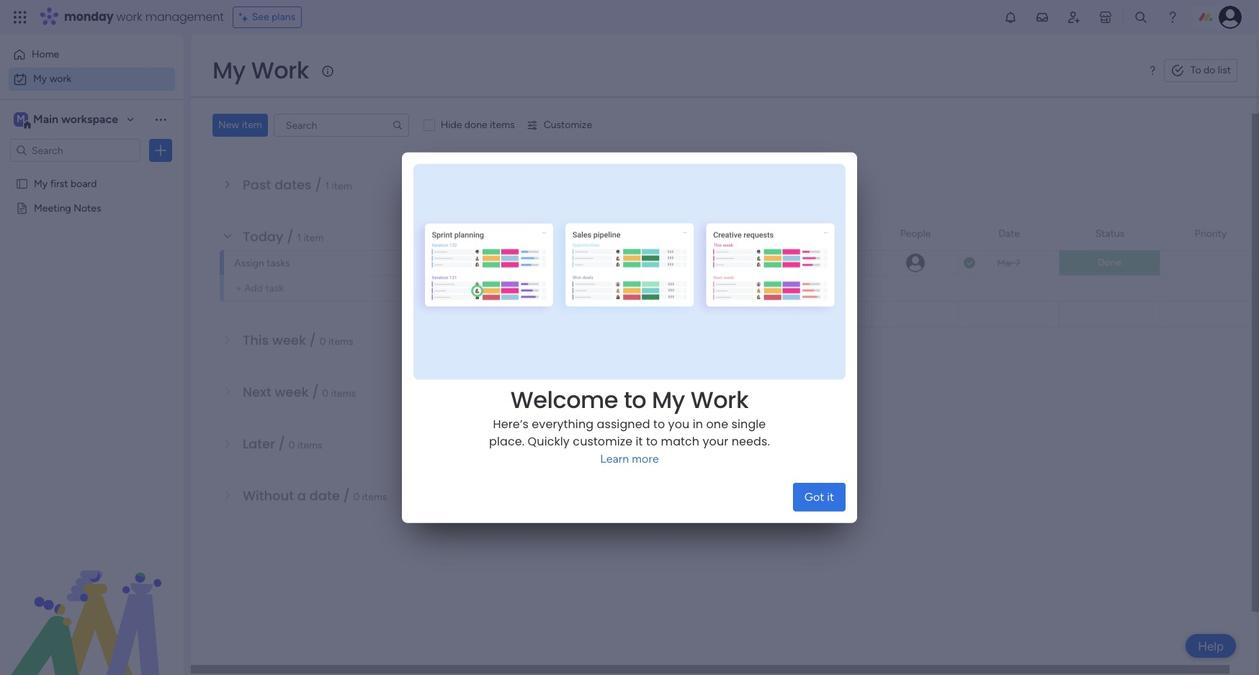 Task type: describe. For each thing, give the bounding box(es) containing it.
this week
[[620, 259, 661, 270]]

list
[[1218, 64, 1231, 76]]

my first board link
[[730, 251, 863, 276]]

hide
[[441, 119, 462, 131]]

my work option
[[9, 68, 175, 91]]

do
[[1204, 64, 1216, 76]]

everything
[[532, 416, 594, 432]]

customize
[[544, 119, 592, 131]]

mar
[[997, 258, 1013, 269]]

past dates / 1 item
[[243, 176, 352, 194]]

item inside "button"
[[242, 119, 262, 131]]

today
[[243, 228, 284, 246]]

to do list
[[1191, 64, 1231, 76]]

assign tasks
[[234, 258, 290, 270]]

later / 0 items
[[243, 436, 322, 454]]

assigned
[[597, 416, 650, 432]]

new item button
[[213, 114, 268, 137]]

without a date / 0 items
[[243, 488, 387, 506]]

here's
[[493, 416, 529, 432]]

workspace
[[61, 112, 118, 126]]

your
[[703, 433, 729, 450]]

my inside my first board link
[[732, 259, 746, 271]]

/ right date
[[343, 488, 350, 506]]

0 vertical spatial my first board
[[34, 177, 97, 189]]

/ down this week / 0 items
[[312, 384, 319, 402]]

v2 done deadline image
[[964, 257, 976, 270]]

status
[[1096, 228, 1125, 240]]

m
[[17, 113, 25, 125]]

items inside "without a date / 0 items"
[[362, 492, 387, 504]]

to
[[1191, 64, 1202, 76]]

week for this week /
[[272, 332, 306, 350]]

meeting notes
[[34, 202, 101, 214]]

week for next week /
[[275, 384, 309, 402]]

quickly
[[528, 433, 570, 450]]

tasks
[[267, 258, 290, 270]]

home option
[[9, 43, 175, 66]]

people
[[900, 228, 931, 240]]

kendall parks image
[[1219, 6, 1242, 29]]

home link
[[9, 43, 175, 66]]

/ right the today
[[287, 228, 294, 246]]

workspace image
[[14, 112, 28, 128]]

welcome
[[511, 383, 618, 416]]

notes
[[74, 202, 101, 214]]

meeting
[[34, 202, 71, 214]]

0 inside later / 0 items
[[289, 440, 295, 452]]

help
[[1198, 639, 1224, 654]]

my inside welcome to my work here's everything assigned to you in one single place. quickly customize it to match your needs. learn more
[[652, 383, 685, 416]]

without
[[243, 488, 294, 506]]

see
[[252, 11, 269, 23]]

date
[[999, 228, 1020, 240]]

home
[[32, 48, 59, 61]]

plans
[[272, 11, 296, 23]]

place.
[[489, 433, 525, 450]]

7
[[1016, 258, 1021, 269]]

priority
[[1195, 228, 1227, 240]]

public board image
[[15, 201, 29, 215]]

got it
[[805, 490, 834, 504]]

+ add item
[[236, 283, 286, 295]]

single
[[732, 416, 766, 432]]

done
[[465, 119, 488, 131]]

item inside past dates / 1 item
[[332, 181, 352, 193]]

list box containing my first board
[[0, 168, 184, 415]]

public board image
[[15, 177, 29, 190]]

my work
[[213, 54, 309, 86]]

to do list button
[[1164, 59, 1238, 82]]

this week / 0 items
[[243, 332, 353, 350]]

items inside later / 0 items
[[298, 440, 322, 452]]

1 vertical spatial first
[[748, 259, 766, 271]]

monday marketplace image
[[1099, 10, 1113, 24]]

more
[[632, 452, 659, 466]]

learn
[[600, 452, 629, 466]]

item inside today / 1 item
[[304, 233, 324, 245]]

work for monday
[[116, 9, 142, 25]]

0 inside next week / 0 items
[[322, 388, 329, 401]]

items inside next week / 0 items
[[331, 388, 356, 401]]

dates
[[274, 176, 312, 194]]

this for this week / 0 items
[[243, 332, 269, 350]]

items right done
[[490, 119, 515, 131]]

/ up next week / 0 items
[[310, 332, 316, 350]]

one
[[706, 416, 729, 432]]

next week / 0 items
[[243, 384, 356, 402]]

needs.
[[732, 433, 770, 450]]



Task type: vqa. For each thing, say whether or not it's contained in the screenshot.
Up
no



Task type: locate. For each thing, give the bounding box(es) containing it.
my work
[[33, 73, 71, 85]]

1 inside past dates / 1 item
[[325, 181, 329, 193]]

0 vertical spatial board
[[71, 177, 97, 189]]

my inside my work option
[[33, 73, 47, 85]]

items up "without a date / 0 items"
[[298, 440, 322, 452]]

0 horizontal spatial my first board
[[34, 177, 97, 189]]

search everything image
[[1134, 10, 1148, 24]]

main
[[33, 112, 58, 126]]

monday work management
[[64, 9, 224, 25]]

assign
[[234, 258, 264, 270]]

welcome to my work here's everything assigned to you in one single place. quickly customize it to match your needs. learn more
[[489, 383, 770, 466]]

later
[[243, 436, 275, 454]]

items up next week / 0 items
[[329, 336, 353, 349]]

monday
[[64, 9, 114, 25]]

0 horizontal spatial board
[[71, 177, 97, 189]]

first inside list box
[[50, 177, 68, 189]]

this
[[620, 259, 637, 270], [243, 332, 269, 350]]

work inside my work option
[[49, 73, 71, 85]]

1 horizontal spatial my first board
[[732, 259, 795, 271]]

0 up next week / 0 items
[[320, 336, 326, 349]]

week down group at the top right of page
[[639, 259, 661, 270]]

got
[[805, 490, 824, 504]]

date
[[309, 488, 340, 506]]

0 horizontal spatial this
[[243, 332, 269, 350]]

management
[[145, 9, 224, 25]]

invite members image
[[1067, 10, 1081, 24]]

search image
[[392, 120, 403, 131]]

0 horizontal spatial work
[[49, 73, 71, 85]]

work up your
[[691, 383, 749, 416]]

lottie animation image
[[0, 530, 184, 676]]

0 horizontal spatial 1
[[297, 233, 301, 245]]

board
[[784, 228, 810, 240]]

items down this week / 0 items
[[331, 388, 356, 401]]

work right the monday on the top left
[[116, 9, 142, 25]]

my first board
[[34, 177, 97, 189], [732, 259, 795, 271]]

/ right later
[[279, 436, 285, 454]]

0 right date
[[353, 492, 360, 504]]

update feed image
[[1035, 10, 1050, 24]]

1 vertical spatial 1
[[297, 233, 301, 245]]

0 vertical spatial it
[[636, 433, 643, 450]]

0 vertical spatial work
[[251, 54, 309, 86]]

customize button
[[521, 114, 598, 137]]

board down board
[[769, 259, 795, 271]]

0 vertical spatial week
[[639, 259, 661, 270]]

my first board down board
[[732, 259, 795, 271]]

1 vertical spatial week
[[272, 332, 306, 350]]

1 horizontal spatial work
[[691, 383, 749, 416]]

item right the today
[[304, 233, 324, 245]]

main workspace
[[33, 112, 118, 126]]

0 inside this week / 0 items
[[320, 336, 326, 349]]

0 right later
[[289, 440, 295, 452]]

mar 7
[[997, 258, 1021, 269]]

work
[[116, 9, 142, 25], [49, 73, 71, 85]]

first
[[50, 177, 68, 189], [748, 259, 766, 271]]

0 vertical spatial 1
[[325, 181, 329, 193]]

board up notes
[[71, 177, 97, 189]]

1 vertical spatial it
[[827, 490, 834, 504]]

done
[[1098, 257, 1122, 269]]

0 vertical spatial this
[[620, 259, 637, 270]]

it inside welcome to my work here's everything assigned to you in one single place. quickly customize it to match your needs. learn more
[[636, 433, 643, 450]]

group
[[642, 228, 671, 240]]

item right add
[[265, 283, 286, 295]]

items right date
[[362, 492, 387, 504]]

work for my
[[49, 73, 71, 85]]

items inside this week / 0 items
[[329, 336, 353, 349]]

option
[[0, 170, 184, 173]]

my
[[213, 54, 246, 86], [33, 73, 47, 85], [34, 177, 48, 189], [732, 259, 746, 271], [652, 383, 685, 416]]

/
[[315, 176, 322, 194], [287, 228, 294, 246], [310, 332, 316, 350], [312, 384, 319, 402], [279, 436, 285, 454], [343, 488, 350, 506]]

work down home
[[49, 73, 71, 85]]

0 vertical spatial first
[[50, 177, 68, 189]]

1 horizontal spatial work
[[116, 9, 142, 25]]

select product image
[[13, 10, 27, 24]]

1 horizontal spatial board
[[769, 259, 795, 271]]

1 horizontal spatial 1
[[325, 181, 329, 193]]

a
[[297, 488, 306, 506]]

+
[[236, 283, 242, 295]]

1 inside today / 1 item
[[297, 233, 301, 245]]

past
[[243, 176, 271, 194]]

None search field
[[274, 114, 409, 137]]

Filter dashboard by text search field
[[274, 114, 409, 137]]

item right new
[[242, 119, 262, 131]]

match
[[661, 433, 700, 450]]

Search in workspace field
[[30, 142, 120, 159]]

1 vertical spatial board
[[769, 259, 795, 271]]

0 horizontal spatial first
[[50, 177, 68, 189]]

item right dates
[[332, 181, 352, 193]]

my first board up meeting notes
[[34, 177, 97, 189]]

1 horizontal spatial first
[[748, 259, 766, 271]]

you
[[668, 416, 690, 432]]

work down plans
[[251, 54, 309, 86]]

new
[[218, 119, 239, 131]]

help button
[[1186, 635, 1236, 659]]

add
[[244, 283, 263, 295]]

to
[[624, 383, 646, 416], [653, 416, 665, 432], [646, 433, 658, 450]]

0 horizontal spatial work
[[251, 54, 309, 86]]

customize
[[573, 433, 633, 450]]

0 down this week / 0 items
[[322, 388, 329, 401]]

today / 1 item
[[243, 228, 324, 246]]

it
[[636, 433, 643, 450], [827, 490, 834, 504]]

this for this week
[[620, 259, 637, 270]]

help image
[[1166, 10, 1180, 24]]

work
[[251, 54, 309, 86], [691, 383, 749, 416]]

hide done items
[[441, 119, 515, 131]]

/ right dates
[[315, 176, 322, 194]]

0 horizontal spatial it
[[636, 433, 643, 450]]

0 inside "without a date / 0 items"
[[353, 492, 360, 504]]

1 vertical spatial this
[[243, 332, 269, 350]]

learn more link
[[600, 452, 659, 466]]

my first board inside my first board link
[[732, 259, 795, 271]]

1 vertical spatial work
[[691, 383, 749, 416]]

item
[[242, 119, 262, 131], [332, 181, 352, 193], [304, 233, 324, 245], [265, 283, 286, 295]]

it inside button
[[827, 490, 834, 504]]

lottie animation element
[[0, 530, 184, 676]]

workspace selection element
[[14, 111, 120, 130]]

0 vertical spatial work
[[116, 9, 142, 25]]

work inside welcome to my work here's everything assigned to you in one single place. quickly customize it to match your needs. learn more
[[691, 383, 749, 416]]

1 vertical spatial my first board
[[732, 259, 795, 271]]

see plans button
[[233, 6, 302, 28]]

it right got
[[827, 490, 834, 504]]

in
[[693, 416, 703, 432]]

1 right dates
[[325, 181, 329, 193]]

new item
[[218, 119, 262, 131]]

items
[[490, 119, 515, 131], [329, 336, 353, 349], [331, 388, 356, 401], [298, 440, 322, 452], [362, 492, 387, 504]]

week
[[639, 259, 661, 270], [272, 332, 306, 350], [275, 384, 309, 402]]

my work link
[[9, 68, 175, 91]]

2 vertical spatial week
[[275, 384, 309, 402]]

1 right the today
[[297, 233, 301, 245]]

week up next week / 0 items
[[272, 332, 306, 350]]

see plans
[[252, 11, 296, 23]]

1 horizontal spatial it
[[827, 490, 834, 504]]

week right next
[[275, 384, 309, 402]]

board
[[71, 177, 97, 189], [769, 259, 795, 271]]

1 horizontal spatial this
[[620, 259, 637, 270]]

it up 'more'
[[636, 433, 643, 450]]

notifications image
[[1004, 10, 1018, 24]]

0
[[320, 336, 326, 349], [322, 388, 329, 401], [289, 440, 295, 452], [353, 492, 360, 504]]

1
[[325, 181, 329, 193], [297, 233, 301, 245]]

list box
[[0, 168, 184, 415]]

got it button
[[793, 483, 846, 512]]

1 vertical spatial work
[[49, 73, 71, 85]]

next
[[243, 384, 271, 402]]



